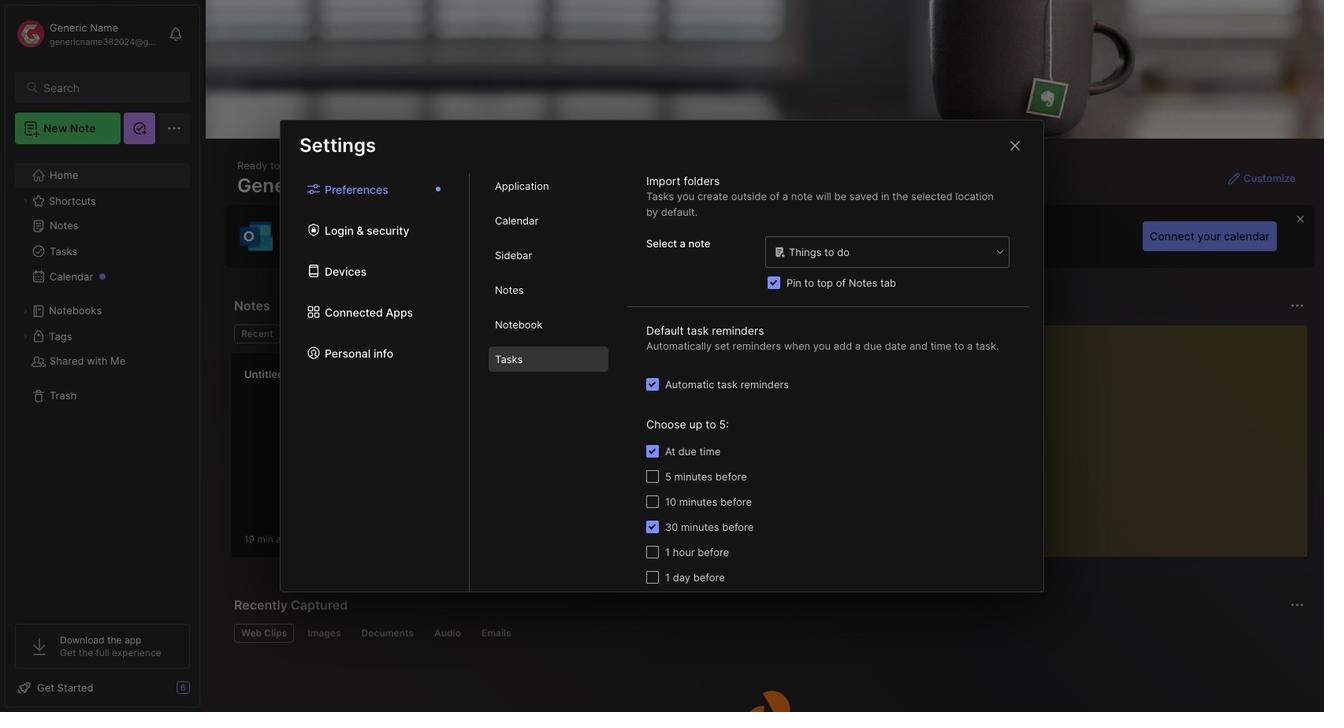 Task type: vqa. For each thing, say whether or not it's contained in the screenshot.
"Add tag" field
no



Task type: describe. For each thing, give the bounding box(es) containing it.
Default task note field
[[765, 236, 1011, 269]]

main element
[[0, 0, 205, 713]]



Task type: locate. For each thing, give the bounding box(es) containing it.
None search field
[[43, 78, 176, 97]]

expand tags image
[[20, 332, 30, 341]]

expand notebooks image
[[20, 307, 30, 316]]

tree
[[6, 154, 199, 610]]

tree inside main element
[[6, 154, 199, 610]]

none search field inside main element
[[43, 78, 176, 97]]

None checkbox
[[768, 277, 781, 290], [647, 378, 659, 391], [647, 471, 659, 484], [647, 496, 659, 509], [647, 522, 659, 534], [647, 547, 659, 559], [647, 572, 659, 585], [768, 277, 781, 290], [647, 378, 659, 391], [647, 471, 659, 484], [647, 496, 659, 509], [647, 522, 659, 534], [647, 547, 659, 559], [647, 572, 659, 585]]

None checkbox
[[647, 446, 659, 458]]

row group
[[231, 353, 515, 568]]

Search text field
[[43, 80, 176, 95]]

tab
[[489, 174, 609, 199], [489, 209, 609, 234], [489, 243, 609, 268], [489, 278, 609, 303], [489, 313, 609, 338], [234, 325, 280, 344], [489, 347, 609, 373], [234, 624, 294, 643], [301, 624, 348, 643], [354, 624, 421, 643], [427, 624, 468, 643], [475, 624, 519, 643]]

close image
[[1006, 136, 1025, 155]]

Start writing… text field
[[976, 326, 1307, 545]]

tab list
[[281, 174, 470, 592], [470, 174, 628, 592], [234, 624, 1302, 643]]



